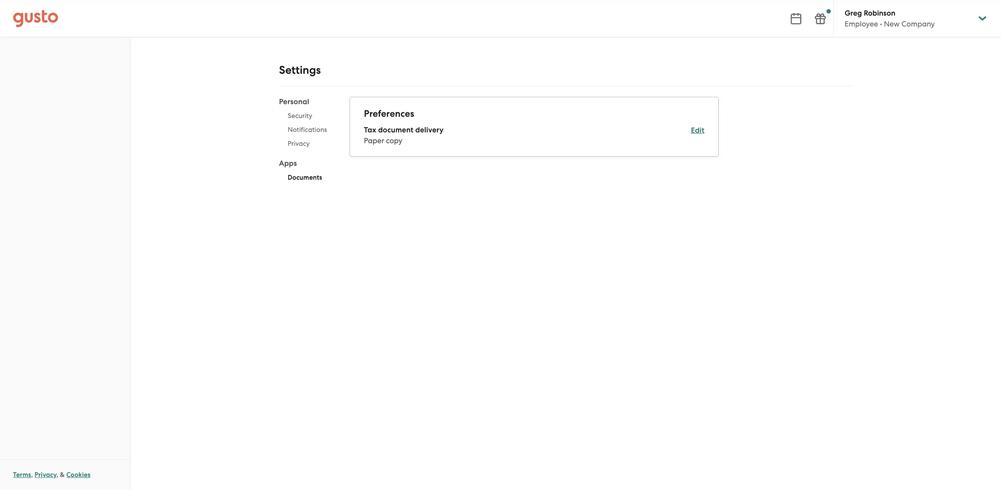 Task type: locate. For each thing, give the bounding box(es) containing it.
paper
[[364, 136, 384, 145]]

preferences group
[[364, 108, 705, 146]]

1 horizontal spatial privacy link
[[279, 137, 336, 151]]

privacy left &
[[35, 471, 57, 479]]

documents link
[[279, 171, 336, 185]]

privacy link
[[279, 137, 336, 151], [35, 471, 57, 479]]

group containing personal
[[279, 97, 336, 187]]

documents
[[288, 174, 322, 182]]

security link
[[279, 109, 336, 123]]

settings
[[279, 63, 321, 77]]

group
[[279, 97, 336, 187]]

&
[[60, 471, 65, 479]]

delivery
[[415, 126, 444, 135]]

cookies
[[66, 471, 90, 479]]

1 horizontal spatial privacy
[[288, 140, 310, 148]]

personal
[[279, 97, 309, 106]]

edit link
[[691, 126, 705, 135]]

cookies button
[[66, 470, 90, 480]]

privacy link left &
[[35, 471, 57, 479]]

1 vertical spatial privacy link
[[35, 471, 57, 479]]

preferences
[[364, 108, 414, 119]]

privacy down notifications
[[288, 140, 310, 148]]

1 vertical spatial privacy
[[35, 471, 57, 479]]

edit
[[691, 126, 705, 135]]

0 vertical spatial privacy
[[288, 140, 310, 148]]

copy
[[386, 136, 402, 145]]

employee
[[845, 20, 878, 28]]

terms
[[13, 471, 31, 479]]

notifications
[[288, 126, 327, 134]]

terms link
[[13, 471, 31, 479]]

tax document delivery paper copy
[[364, 126, 444, 145]]

new
[[884, 20, 900, 28]]

robinson
[[864, 9, 895, 18]]

greg
[[845, 9, 862, 18]]

0 horizontal spatial privacy link
[[35, 471, 57, 479]]

terms , privacy , & cookies
[[13, 471, 90, 479]]

1 , from the left
[[31, 471, 33, 479]]

privacy
[[288, 140, 310, 148], [35, 471, 57, 479]]

privacy link down notifications
[[279, 137, 336, 151]]

1 horizontal spatial ,
[[57, 471, 58, 479]]

security
[[288, 112, 312, 120]]

,
[[31, 471, 33, 479], [57, 471, 58, 479]]

0 horizontal spatial ,
[[31, 471, 33, 479]]



Task type: vqa. For each thing, say whether or not it's contained in the screenshot.
Cookies
yes



Task type: describe. For each thing, give the bounding box(es) containing it.
apps
[[279, 159, 297, 168]]

greg robinson employee • new company
[[845, 9, 935, 28]]

0 vertical spatial privacy link
[[279, 137, 336, 151]]

•
[[880, 20, 882, 28]]

home image
[[13, 10, 58, 27]]

tax document delivery element
[[364, 125, 705, 146]]

company
[[902, 20, 935, 28]]

gusto navigation element
[[0, 37, 130, 72]]

notifications link
[[279, 123, 336, 137]]

privacy inside group
[[288, 140, 310, 148]]

2 , from the left
[[57, 471, 58, 479]]

0 horizontal spatial privacy
[[35, 471, 57, 479]]

document
[[378, 126, 413, 135]]

tax
[[364, 126, 376, 135]]



